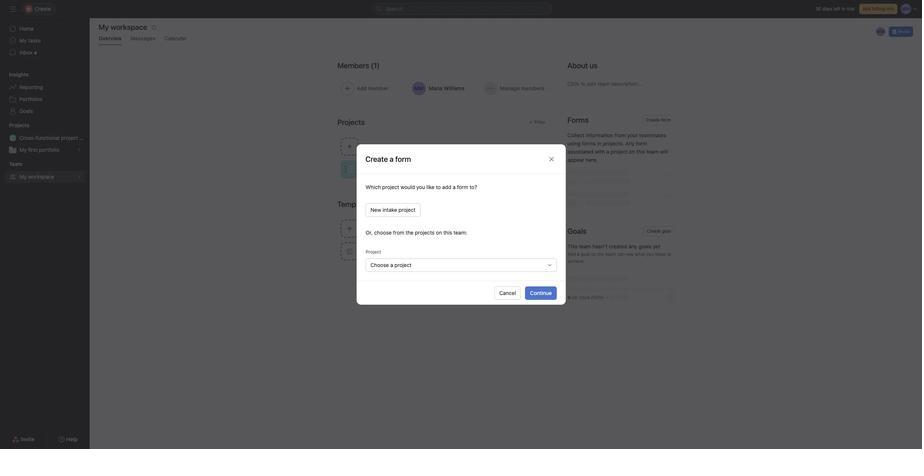 Task type: vqa. For each thing, say whether or not it's contained in the screenshot.
New Project
yes



Task type: locate. For each thing, give the bounding box(es) containing it.
from inside create a form dialog
[[393, 230, 404, 236]]

new inside button
[[370, 207, 381, 213]]

create down new project at left top
[[366, 155, 388, 163]]

goals up this
[[568, 227, 587, 236]]

my down team
[[19, 174, 27, 180]]

home
[[19, 25, 34, 32]]

my inside global element
[[19, 37, 27, 44]]

create up "yet"
[[647, 229, 661, 234]]

0 vertical spatial new
[[364, 143, 375, 150]]

1 horizontal spatial form
[[636, 140, 647, 147]]

in right the "left"
[[842, 6, 846, 12]]

0 vertical spatial in
[[842, 6, 846, 12]]

2 vertical spatial team
[[606, 252, 616, 257]]

1 vertical spatial my
[[19, 147, 27, 153]]

a right add
[[453, 184, 456, 191]]

goals link
[[4, 105, 85, 117]]

1 horizontal spatial this
[[637, 149, 646, 155]]

0 horizontal spatial in
[[598, 140, 602, 147]]

1 vertical spatial the
[[598, 252, 604, 257]]

from up projects.
[[615, 132, 626, 139]]

project inside choose a project dropdown button
[[395, 262, 411, 269]]

create up "teammates" at the right
[[646, 117, 660, 123]]

form right any
[[636, 140, 647, 147]]

template
[[377, 226, 399, 232]]

1 vertical spatial from
[[393, 230, 404, 236]]

1 vertical spatial add
[[568, 252, 576, 257]]

goals down portfolios
[[19, 108, 33, 114]]

inbox link
[[4, 47, 85, 59]]

0 horizontal spatial from
[[393, 230, 404, 236]]

insights
[[9, 71, 29, 78]]

goal left so
[[581, 252, 590, 257]]

this down your
[[637, 149, 646, 155]]

1 horizontal spatial on
[[629, 149, 635, 155]]

form inside button
[[661, 117, 671, 123]]

templates
[[338, 200, 372, 209]]

on down any
[[629, 149, 635, 155]]

1 vertical spatial new
[[370, 207, 381, 213]]

0 vertical spatial from
[[615, 132, 626, 139]]

1 horizontal spatial you
[[647, 252, 654, 257]]

0 horizontal spatial goal
[[581, 252, 590, 257]]

1 horizontal spatial invite
[[899, 29, 910, 34]]

projects
[[338, 118, 365, 127], [9, 122, 29, 129]]

0 vertical spatial add
[[863, 6, 871, 12]]

30
[[816, 6, 822, 12]]

a up 'achieve.'
[[577, 252, 580, 257]]

a inside this team hasn't created any goals yet add a goal so the team can see what you hope to achieve.
[[577, 252, 580, 257]]

my first portfolio
[[19, 147, 59, 153]]

here.
[[586, 157, 598, 163]]

project right intake
[[399, 207, 415, 213]]

team left will
[[647, 149, 659, 155]]

from inside the collect information from your teammates using forms in projects. any form associated with a project on this team will appear here.
[[615, 132, 626, 139]]

projects up new project at left top
[[338, 118, 365, 127]]

cross-
[[19, 135, 36, 141]]

mw
[[877, 29, 885, 34]]

2 vertical spatial my
[[19, 174, 27, 180]]

this
[[568, 244, 578, 250]]

add down this
[[568, 252, 576, 257]]

0 vertical spatial create
[[646, 117, 660, 123]]

project down projects.
[[611, 149, 628, 155]]

first
[[28, 147, 38, 153]]

add
[[442, 184, 451, 191]]

0 horizontal spatial this
[[443, 230, 452, 236]]

(55%)
[[592, 295, 605, 301]]

2 vertical spatial new
[[364, 226, 375, 232]]

1 vertical spatial in
[[598, 140, 602, 147]]

1 vertical spatial you
[[647, 252, 654, 257]]

1 vertical spatial goals
[[568, 227, 587, 236]]

you left like
[[416, 184, 425, 191]]

search button
[[373, 3, 552, 15]]

0 vertical spatial on
[[629, 149, 635, 155]]

on right projects
[[436, 230, 442, 236]]

to inside this team hasn't created any goals yet add a goal so the team can see what you hope to achieve.
[[667, 252, 672, 257]]

cancel
[[500, 290, 516, 296]]

a right with
[[607, 149, 610, 155]]

hide sidebar image
[[10, 6, 16, 12]]

1 vertical spatial goal
[[581, 252, 590, 257]]

project left plan
[[61, 135, 78, 141]]

team inside the collect information from your teammates using forms in projects. any form associated with a project on this team will appear here.
[[647, 149, 659, 155]]

choose a project
[[370, 262, 411, 269]]

goal up hope at the right bottom of page
[[662, 229, 671, 234]]

on inside the collect information from your teammates using forms in projects. any form associated with a project on this team will appear here.
[[629, 149, 635, 155]]

add to starred image
[[151, 24, 157, 30]]

add billing info
[[863, 6, 894, 12]]

in down information at the right top
[[598, 140, 602, 147]]

1 vertical spatial invite
[[21, 437, 34, 443]]

search list box
[[373, 3, 552, 15]]

track
[[580, 295, 590, 301]]

0 vertical spatial this
[[637, 149, 646, 155]]

global element
[[0, 18, 90, 63]]

1 horizontal spatial goal
[[662, 229, 671, 234]]

you
[[416, 184, 425, 191], [647, 252, 654, 257]]

0 vertical spatial form
[[661, 117, 671, 123]]

from right 'choose'
[[393, 230, 404, 236]]

project
[[61, 135, 78, 141], [377, 143, 394, 150], [611, 149, 628, 155], [382, 184, 399, 191], [399, 207, 415, 213], [395, 262, 411, 269]]

0 horizontal spatial you
[[416, 184, 425, 191]]

a
[[607, 149, 610, 155], [453, 184, 456, 191], [577, 252, 580, 257], [390, 262, 393, 269]]

projects
[[415, 230, 435, 236]]

2 my from the top
[[19, 147, 27, 153]]

2 horizontal spatial form
[[661, 117, 671, 123]]

you down goals
[[647, 252, 654, 257]]

reporting
[[19, 84, 43, 90]]

to right like
[[436, 184, 441, 191]]

this inside create a form dialog
[[443, 230, 452, 236]]

2 vertical spatial form
[[457, 184, 468, 191]]

continue
[[530, 290, 552, 296]]

1 horizontal spatial to
[[667, 252, 672, 257]]

to right hope at the right bottom of page
[[667, 252, 672, 257]]

search
[[386, 6, 403, 12]]

1 horizontal spatial invite button
[[889, 27, 914, 37]]

0 horizontal spatial projects
[[9, 122, 29, 129]]

project inside the collect information from your teammates using forms in projects. any form associated with a project on this team will appear here.
[[611, 149, 628, 155]]

2 vertical spatial create
[[647, 229, 661, 234]]

0 horizontal spatial team
[[579, 244, 591, 250]]

any
[[629, 244, 637, 250]]

0 vertical spatial to
[[436, 184, 441, 191]]

form left to?
[[457, 184, 468, 191]]

this left team:
[[443, 230, 452, 236]]

team left can
[[606, 252, 616, 257]]

my inside the teams element
[[19, 174, 27, 180]]

1 my from the top
[[19, 37, 27, 44]]

create inside dialog
[[366, 155, 388, 163]]

form up "teammates" at the right
[[661, 117, 671, 123]]

1 vertical spatial create
[[366, 155, 388, 163]]

1 horizontal spatial the
[[598, 252, 604, 257]]

create form button
[[643, 115, 675, 126]]

billing
[[873, 6, 885, 12]]

0 horizontal spatial to
[[436, 184, 441, 191]]

goals
[[19, 108, 33, 114], [568, 227, 587, 236]]

new
[[364, 143, 375, 150], [370, 207, 381, 213], [364, 226, 375, 232]]

you inside create a form dialog
[[416, 184, 425, 191]]

0 vertical spatial invite button
[[889, 27, 914, 37]]

my for my first portfolio
[[19, 147, 27, 153]]

0 vertical spatial my
[[19, 37, 27, 44]]

from
[[615, 132, 626, 139], [393, 230, 404, 236]]

choose a project button
[[366, 259, 557, 272]]

on inside create a form dialog
[[436, 230, 442, 236]]

0 vertical spatial goals
[[19, 108, 33, 114]]

all
[[384, 248, 389, 255]]

0 horizontal spatial invite button
[[7, 433, 39, 447]]

a right the choose
[[390, 262, 393, 269]]

0 horizontal spatial form
[[457, 184, 468, 191]]

to?
[[470, 184, 477, 191]]

0 horizontal spatial goals
[[19, 108, 33, 114]]

my left tasks
[[19, 37, 27, 44]]

my tasks
[[19, 37, 41, 44]]

2 horizontal spatial team
[[647, 149, 659, 155]]

the right so
[[598, 252, 604, 257]]

projects up cross-
[[9, 122, 29, 129]]

project left would
[[382, 184, 399, 191]]

team up so
[[579, 244, 591, 250]]

in
[[842, 6, 846, 12], [598, 140, 602, 147]]

form inside the collect information from your teammates using forms in projects. any form associated with a project on this team will appear here.
[[636, 140, 647, 147]]

from for choose
[[393, 230, 404, 236]]

my
[[19, 37, 27, 44], [19, 147, 27, 153], [19, 174, 27, 180]]

0 vertical spatial team
[[647, 149, 659, 155]]

to
[[436, 184, 441, 191], [667, 252, 672, 257]]

on track (55%)
[[572, 295, 605, 301]]

to inside create a form dialog
[[436, 184, 441, 191]]

1 vertical spatial to
[[667, 252, 672, 257]]

0 horizontal spatial on
[[436, 230, 442, 236]]

workspace
[[28, 174, 54, 180]]

can
[[618, 252, 625, 257]]

form
[[661, 117, 671, 123], [636, 140, 647, 147], [457, 184, 468, 191]]

my inside projects element
[[19, 147, 27, 153]]

which
[[366, 184, 381, 191]]

this team hasn't created any goals yet add a goal so the team can see what you hope to achieve.
[[568, 244, 672, 265]]

my workspace
[[99, 23, 147, 31]]

add inside this team hasn't created any goals yet add a goal so the team can see what you hope to achieve.
[[568, 252, 576, 257]]

0 vertical spatial goal
[[662, 229, 671, 234]]

overview button
[[99, 35, 122, 45]]

templates
[[391, 248, 415, 255]]

form inside dialog
[[457, 184, 468, 191]]

goal
[[662, 229, 671, 234], [581, 252, 590, 257]]

a form
[[390, 155, 411, 163]]

1 horizontal spatial add
[[863, 6, 871, 12]]

goal inside this team hasn't created any goals yet add a goal so the team can see what you hope to achieve.
[[581, 252, 590, 257]]

0 horizontal spatial the
[[406, 230, 414, 236]]

teams element
[[0, 158, 90, 185]]

1 vertical spatial form
[[636, 140, 647, 147]]

hope
[[655, 252, 666, 257]]

project down templates
[[395, 262, 411, 269]]

a inside the collect information from your teammates using forms in projects. any form associated with a project on this team will appear here.
[[607, 149, 610, 155]]

this
[[637, 149, 646, 155], [443, 230, 452, 236]]

3 my from the top
[[19, 174, 27, 180]]

forms
[[568, 116, 589, 124]]

reporting link
[[4, 81, 85, 93]]

yet
[[653, 244, 661, 250]]

on
[[572, 295, 578, 301]]

1 horizontal spatial projects
[[338, 118, 365, 127]]

the left projects
[[406, 230, 414, 236]]

your
[[628, 132, 638, 139]]

new left template
[[364, 226, 375, 232]]

0 horizontal spatial add
[[568, 252, 576, 257]]

add left billing
[[863, 6, 871, 12]]

0 vertical spatial the
[[406, 230, 414, 236]]

new up the "create a form"
[[364, 143, 375, 150]]

collect information from your teammates using forms in projects. any form associated with a project on this team will appear here.
[[568, 132, 668, 163]]

1 vertical spatial this
[[443, 230, 452, 236]]

create
[[646, 117, 660, 123], [366, 155, 388, 163], [647, 229, 661, 234]]

1 horizontal spatial from
[[615, 132, 626, 139]]

create for create a form
[[366, 155, 388, 163]]

new left intake
[[370, 207, 381, 213]]

choose
[[374, 230, 392, 236]]

my for my workspace
[[19, 174, 27, 180]]

1 vertical spatial on
[[436, 230, 442, 236]]

0 vertical spatial you
[[416, 184, 425, 191]]

home link
[[4, 23, 85, 35]]

my left first
[[19, 147, 27, 153]]

1 horizontal spatial in
[[842, 6, 846, 12]]



Task type: describe. For each thing, give the bounding box(es) containing it.
my workspace
[[19, 174, 54, 180]]

insights element
[[0, 68, 90, 119]]

explore
[[364, 248, 382, 255]]

info
[[887, 6, 894, 12]]

new for new template
[[364, 226, 375, 232]]

would
[[401, 184, 415, 191]]

create form
[[646, 117, 671, 123]]

project
[[366, 250, 381, 255]]

projects element
[[0, 119, 90, 158]]

what
[[635, 252, 645, 257]]

new intake project button
[[366, 204, 420, 217]]

about us
[[568, 61, 598, 70]]

calendar button
[[165, 35, 187, 45]]

my first portfolio link
[[4, 144, 85, 156]]

plan
[[79, 135, 90, 141]]

information
[[586, 132, 614, 139]]

create goal button
[[644, 226, 675, 237]]

appear
[[568, 157, 585, 163]]

goals
[[639, 244, 652, 250]]

see
[[626, 252, 634, 257]]

goals inside insights element
[[19, 108, 33, 114]]

team:
[[454, 230, 467, 236]]

cross-functional project plan link
[[4, 132, 90, 144]]

new project
[[364, 143, 394, 150]]

0 horizontal spatial invite
[[21, 437, 34, 443]]

portfolios
[[19, 96, 42, 102]]

collect
[[568, 132, 585, 139]]

the inside create a form dialog
[[406, 230, 414, 236]]

messages
[[131, 35, 156, 41]]

my workspace link
[[4, 171, 85, 183]]

create for create form
[[646, 117, 660, 123]]

messages button
[[131, 35, 156, 45]]

insights button
[[0, 71, 29, 78]]

calendar
[[165, 35, 187, 41]]

members (1)
[[338, 61, 380, 70]]

•
[[606, 295, 608, 301]]

functional
[[36, 135, 60, 141]]

or, choose from the projects on this team:
[[366, 230, 467, 236]]

create goal
[[647, 229, 671, 234]]

overview
[[99, 35, 122, 41]]

portfolio
[[39, 147, 59, 153]]

1 horizontal spatial goals
[[568, 227, 587, 236]]

new template
[[364, 226, 399, 232]]

created
[[609, 244, 628, 250]]

days
[[823, 6, 833, 12]]

which project would you like to add a form to?
[[366, 184, 477, 191]]

intake
[[383, 207, 397, 213]]

in inside the collect information from your teammates using forms in projects. any form associated with a project on this team will appear here.
[[598, 140, 602, 147]]

new intake project
[[370, 207, 415, 213]]

so
[[591, 252, 596, 257]]

my for my tasks
[[19, 37, 27, 44]]

cross-functional project plan
[[19, 135, 90, 141]]

left
[[834, 6, 841, 12]]

explore all templates
[[364, 248, 415, 255]]

projects inside dropdown button
[[9, 122, 29, 129]]

using
[[568, 140, 581, 147]]

new for new intake project
[[370, 207, 381, 213]]

create for create goal
[[647, 229, 661, 234]]

1 horizontal spatial team
[[606, 252, 616, 257]]

projects button
[[0, 122, 29, 129]]

team button
[[0, 161, 22, 168]]

trial
[[847, 6, 855, 12]]

forms
[[582, 140, 596, 147]]

with
[[595, 149, 605, 155]]

1 vertical spatial invite button
[[7, 433, 39, 447]]

tasks
[[28, 37, 41, 44]]

list image
[[345, 165, 354, 174]]

30 days left in trial
[[816, 6, 855, 12]]

choose
[[370, 262, 389, 269]]

1 vertical spatial team
[[579, 244, 591, 250]]

a inside dropdown button
[[390, 262, 393, 269]]

project inside new intake project button
[[399, 207, 415, 213]]

close this dialog image
[[549, 156, 555, 162]]

portfolios link
[[4, 93, 85, 105]]

inbox
[[19, 49, 33, 56]]

achieve.
[[568, 259, 585, 265]]

the inside this team hasn't created any goals yet add a goal so the team can see what you hope to achieve.
[[598, 252, 604, 257]]

associated
[[568, 149, 594, 155]]

from for information
[[615, 132, 626, 139]]

new for new project
[[364, 143, 375, 150]]

team
[[9, 161, 22, 167]]

create a form dialog
[[357, 145, 566, 305]]

cancel button
[[495, 287, 521, 300]]

or,
[[366, 230, 373, 236]]

any
[[626, 140, 635, 147]]

0 vertical spatial invite
[[899, 29, 910, 34]]

my tasks link
[[4, 35, 85, 47]]

projects.
[[603, 140, 624, 147]]

add inside button
[[863, 6, 871, 12]]

project inside cross-functional project plan link
[[61, 135, 78, 141]]

like
[[426, 184, 435, 191]]

project up the "create a form"
[[377, 143, 394, 150]]

add billing info button
[[860, 4, 898, 14]]

this inside the collect information from your teammates using forms in projects. any form associated with a project on this team will appear here.
[[637, 149, 646, 155]]

goal inside button
[[662, 229, 671, 234]]

you inside this team hasn't created any goals yet add a goal so the team can see what you hope to achieve.
[[647, 252, 654, 257]]



